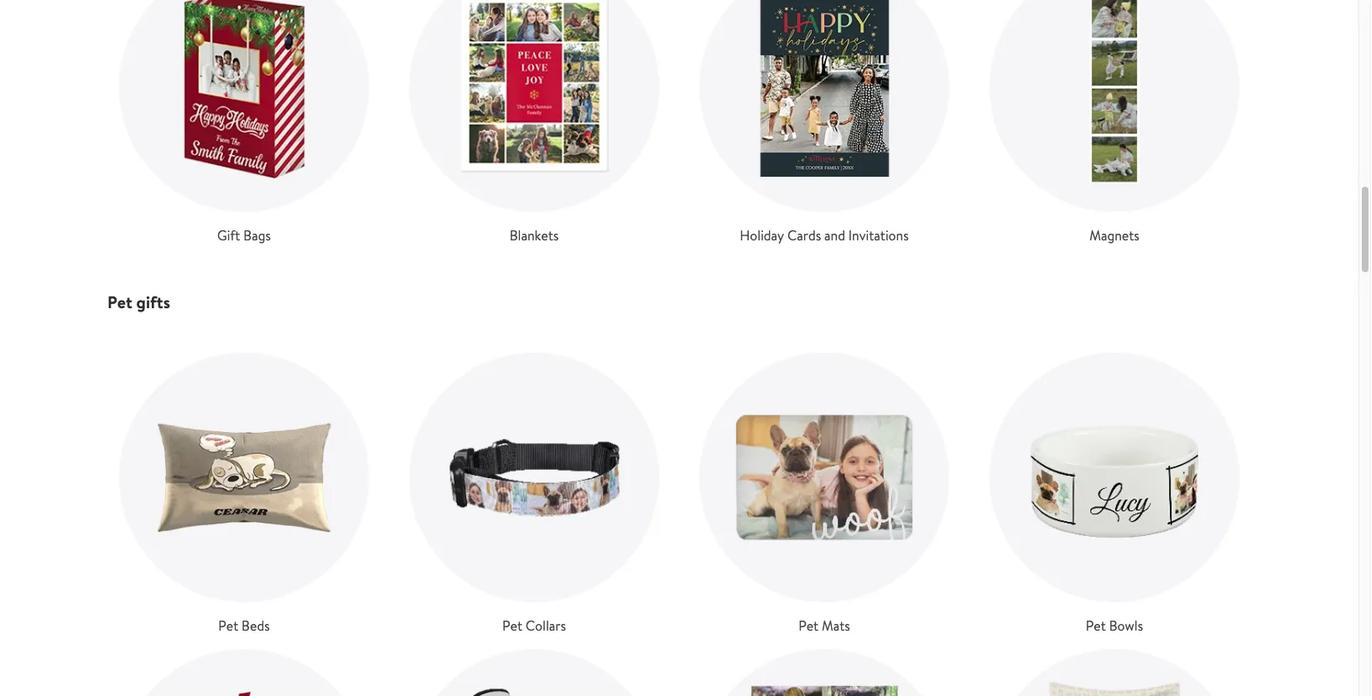 Task type: locate. For each thing, give the bounding box(es) containing it.
pet left collars
[[502, 617, 522, 636]]

pet beds image
[[119, 353, 369, 603]]

pet collars
[[502, 617, 566, 636]]

magnets image
[[989, 0, 1239, 212]]

pet for pet collars
[[502, 617, 522, 636]]

gift bags
[[217, 226, 271, 245]]

pet left 'mats'
[[798, 617, 819, 636]]

blankets
[[510, 226, 559, 245]]

pet bowls image
[[989, 353, 1239, 603]]

pet left 'gifts'
[[107, 291, 132, 314]]

pet for pet bowls
[[1086, 617, 1106, 636]]

gift bags link
[[119, 0, 369, 246]]

pet
[[107, 291, 132, 314], [218, 617, 238, 636], [502, 617, 522, 636], [798, 617, 819, 636], [1086, 617, 1106, 636]]

pet collars link
[[409, 353, 659, 636]]

pet left beds
[[218, 617, 238, 636]]

invitations
[[848, 226, 909, 245]]

pet gifts
[[107, 291, 170, 314]]

cards
[[787, 226, 821, 245]]

pet bowls link
[[989, 353, 1239, 636]]

magnets
[[1089, 226, 1139, 245]]

pet mats link
[[699, 353, 949, 636]]

blankets link
[[409, 0, 659, 246]]

pet left bowls
[[1086, 617, 1106, 636]]

pet mats
[[798, 617, 850, 636]]

gift bags image
[[119, 0, 369, 212]]

christmas blankets image
[[409, 0, 659, 212]]

pet beds
[[218, 617, 270, 636]]

bags
[[243, 226, 271, 245]]

beds
[[242, 617, 270, 636]]



Task type: describe. For each thing, give the bounding box(es) containing it.
paw metal ornaments image
[[119, 650, 369, 697]]

blankets image
[[699, 650, 949, 697]]

pet for pet beds
[[218, 617, 238, 636]]

pet for pet mats
[[798, 617, 819, 636]]

holiday cards and invitations
[[740, 226, 909, 245]]

magnets link
[[989, 0, 1239, 246]]

gift
[[217, 226, 240, 245]]

pet mats image
[[699, 353, 949, 603]]

pet collars image
[[409, 353, 659, 603]]

pet bowls
[[1086, 617, 1143, 636]]

pet beds link
[[119, 353, 369, 636]]

holiday cards and invitations link
[[699, 0, 949, 246]]

holiday cards and invitations image
[[699, 0, 949, 212]]

pet for pet gifts
[[107, 291, 132, 314]]

dog t shirts image
[[409, 650, 659, 697]]

and
[[824, 226, 845, 245]]

collars
[[526, 617, 566, 636]]

holiday
[[740, 226, 784, 245]]

gifts
[[136, 291, 170, 314]]

wall tapestries image
[[989, 650, 1239, 697]]

bowls
[[1109, 617, 1143, 636]]

mats
[[822, 617, 850, 636]]



Task type: vqa. For each thing, say whether or not it's contained in the screenshot.
WALL TAPESTRIES Image
yes



